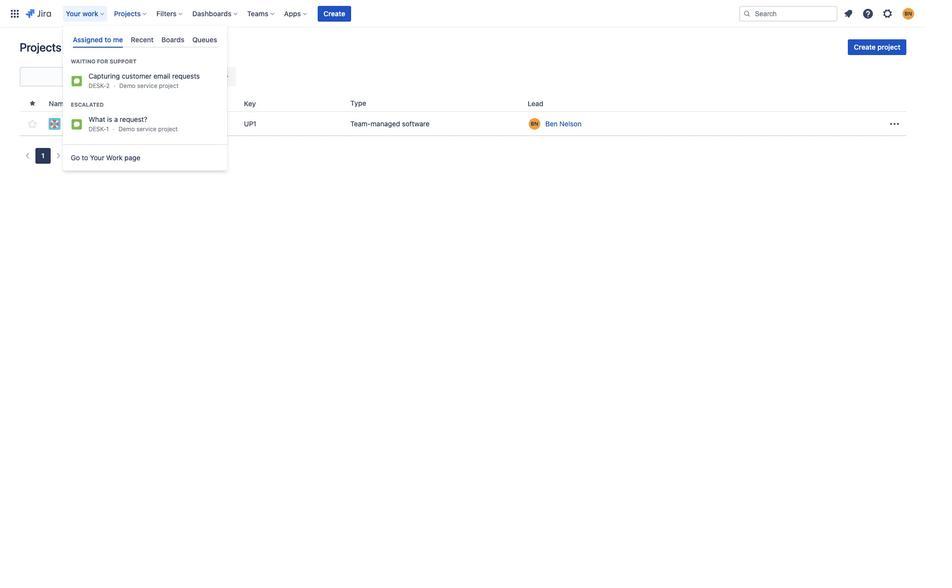 Task type: vqa. For each thing, say whether or not it's contained in the screenshot.
service related to request?
yes



Task type: locate. For each thing, give the bounding box(es) containing it.
desk- down what
[[89, 126, 106, 133]]

to right the 'go' on the top of page
[[82, 154, 88, 162]]

to for your
[[82, 154, 88, 162]]

nelson
[[560, 119, 582, 128]]

0 horizontal spatial to
[[82, 154, 88, 162]]

ben nelson
[[545, 119, 582, 128]]

1 vertical spatial project
[[159, 82, 179, 90]]

create down help icon
[[854, 43, 876, 51]]

to inside go to your work page link
[[82, 154, 88, 162]]

1 desk- from the top
[[89, 82, 106, 90]]

desk-
[[89, 82, 106, 90], [89, 126, 106, 133]]

0 horizontal spatial projects
[[20, 40, 61, 54]]

tab list
[[69, 31, 221, 48]]

help image
[[862, 8, 874, 19]]

create inside the create project button
[[854, 43, 876, 51]]

notifications image
[[843, 8, 854, 19]]

your work
[[66, 9, 98, 17]]

1
[[106, 126, 109, 133], [41, 151, 45, 160]]

0 vertical spatial demo service project
[[119, 82, 179, 90]]

1 horizontal spatial projects
[[114, 9, 141, 17]]

filters
[[156, 9, 177, 17]]

create right apps dropdown button on the left of the page
[[324, 9, 345, 17]]

desk- for capturing
[[89, 82, 106, 90]]

your
[[66, 9, 81, 17], [90, 154, 104, 162]]

for
[[97, 58, 108, 65]]

demo
[[119, 82, 136, 90], [118, 126, 135, 133]]

projects down appswitcher icon
[[20, 40, 61, 54]]

0 vertical spatial service
[[137, 82, 157, 90]]

upcoming project 11/20/2023
[[65, 119, 159, 127]]

0 vertical spatial to
[[105, 35, 111, 44]]

to inside tab list
[[105, 35, 111, 44]]

teams button
[[244, 6, 278, 21]]

go to your work page link
[[63, 148, 227, 168]]

key button
[[240, 98, 268, 109]]

demo service project
[[119, 82, 179, 90], [118, 126, 178, 133]]

0 vertical spatial create
[[324, 9, 345, 17]]

service
[[137, 82, 157, 90], [136, 126, 157, 133]]

demo service project down request?
[[118, 126, 178, 133]]

create inside button
[[324, 9, 345, 17]]

what
[[89, 115, 105, 124]]

2 desk- from the top
[[89, 126, 106, 133]]

project up go to your work page link at the top left of the page
[[158, 126, 178, 133]]

create project button
[[848, 39, 906, 55]]

request?
[[120, 115, 147, 124]]

desk- down capturing
[[89, 82, 106, 90]]

projects up 'me'
[[114, 9, 141, 17]]

next image
[[52, 150, 64, 162]]

escalated
[[71, 101, 104, 108]]

0 vertical spatial demo
[[119, 82, 136, 90]]

name
[[49, 99, 68, 107]]

1 vertical spatial create
[[854, 43, 876, 51]]

me
[[113, 35, 123, 44]]

jira software
[[146, 73, 182, 80]]

1 vertical spatial desk-
[[89, 126, 106, 133]]

customer
[[122, 72, 152, 80]]

0 horizontal spatial create
[[324, 9, 345, 17]]

project down software at the top left of page
[[159, 82, 179, 90]]

teams
[[247, 9, 268, 17]]

0 vertical spatial 1
[[106, 126, 109, 133]]

jira image
[[26, 8, 51, 19], [26, 8, 51, 19]]

0 vertical spatial projects
[[114, 9, 141, 17]]

2 vertical spatial project
[[158, 126, 178, 133]]

demo service project for requests
[[119, 82, 179, 90]]

1 vertical spatial demo service project
[[118, 126, 178, 133]]

a
[[114, 115, 118, 124]]

banner
[[0, 0, 926, 28]]

your inside dropdown button
[[66, 9, 81, 17]]

recent
[[131, 35, 154, 44]]

demo for is
[[118, 126, 135, 133]]

lead button
[[524, 98, 555, 109]]

go
[[71, 154, 80, 162]]

1 vertical spatial demo
[[118, 126, 135, 133]]

1 right previous icon
[[41, 151, 45, 160]]

to left 'me'
[[105, 35, 111, 44]]

demo service project down 'jira'
[[119, 82, 179, 90]]

0 vertical spatial desk-
[[89, 82, 106, 90]]

assigned
[[73, 35, 103, 44]]

11/20/2023
[[123, 119, 159, 127]]

demo down customer
[[119, 82, 136, 90]]

waiting for support
[[71, 58, 137, 65]]

dashboards
[[192, 9, 231, 17]]

go to your work page
[[71, 154, 140, 162]]

create
[[324, 9, 345, 17], [854, 43, 876, 51]]

None text field
[[21, 70, 117, 84]]

star upcoming project 11/20/2023 image
[[26, 118, 38, 130]]

work
[[106, 154, 123, 162]]

1 vertical spatial service
[[136, 126, 157, 133]]

service down request?
[[136, 126, 157, 133]]

more image
[[889, 118, 901, 130]]

upcoming project 11/20/2023 link
[[49, 118, 236, 130]]

demo service project for request?
[[118, 126, 178, 133]]

demo down request?
[[118, 126, 135, 133]]

ben
[[545, 119, 558, 128]]

key
[[244, 99, 256, 107]]

1 horizontal spatial to
[[105, 35, 111, 44]]

to
[[105, 35, 111, 44], [82, 154, 88, 162]]

software
[[157, 73, 182, 80]]

up1
[[244, 119, 256, 128]]

0 vertical spatial project
[[878, 43, 901, 51]]

1 vertical spatial to
[[82, 154, 88, 162]]

to for me
[[105, 35, 111, 44]]

0 vertical spatial your
[[66, 9, 81, 17]]

1 vertical spatial your
[[90, 154, 104, 162]]

1 horizontal spatial create
[[854, 43, 876, 51]]

clear image
[[184, 73, 192, 81]]

your profile and settings image
[[903, 8, 914, 19]]

project
[[878, 43, 901, 51], [159, 82, 179, 90], [158, 126, 178, 133]]

create for create
[[324, 9, 345, 17]]

1 horizontal spatial your
[[90, 154, 104, 162]]

0 horizontal spatial your
[[66, 9, 81, 17]]

1 down is
[[106, 126, 109, 133]]

0 horizontal spatial 1
[[41, 151, 45, 160]]

waiting
[[71, 58, 95, 65]]

projects
[[114, 9, 141, 17], [20, 40, 61, 54]]

name button
[[45, 98, 82, 109]]

1 vertical spatial 1
[[41, 151, 45, 160]]

service down 'jira'
[[137, 82, 157, 90]]

1 button
[[35, 148, 50, 164]]

project down settings icon
[[878, 43, 901, 51]]



Task type: describe. For each thing, give the bounding box(es) containing it.
create project
[[854, 43, 901, 51]]

team-
[[350, 119, 371, 128]]

dashboards button
[[189, 6, 241, 21]]

support
[[110, 58, 137, 65]]

primary element
[[6, 0, 739, 27]]

service for requests
[[137, 82, 157, 90]]

previous image
[[22, 150, 33, 162]]

your work button
[[63, 6, 108, 21]]

email
[[153, 72, 170, 80]]

queues
[[192, 35, 217, 44]]

projects inside "dropdown button"
[[114, 9, 141, 17]]

demo for customer
[[119, 82, 136, 90]]

page
[[125, 154, 140, 162]]

apps
[[284, 9, 301, 17]]

team-managed software
[[350, 119, 430, 128]]

project inside button
[[878, 43, 901, 51]]

assigned to me
[[73, 35, 123, 44]]

desk- for what
[[89, 126, 106, 133]]

Search field
[[739, 6, 838, 21]]

desk-1
[[89, 126, 109, 133]]

1 inside button
[[41, 151, 45, 160]]

project for what is a request?
[[158, 126, 178, 133]]

apps button
[[281, 6, 311, 21]]

capturing
[[89, 72, 120, 80]]

upcoming
[[65, 119, 97, 127]]

software
[[402, 119, 430, 128]]

service for request?
[[136, 126, 157, 133]]

1 vertical spatial projects
[[20, 40, 61, 54]]

create for create project
[[854, 43, 876, 51]]

boards
[[162, 35, 184, 44]]

ben nelson link
[[545, 119, 582, 129]]

lead
[[528, 99, 543, 107]]

what is a request?
[[89, 115, 147, 124]]

projects button
[[111, 6, 151, 21]]

managed
[[371, 119, 400, 128]]

tab list containing assigned to me
[[69, 31, 221, 48]]

search image
[[743, 10, 751, 17]]

is
[[107, 115, 112, 124]]

2
[[106, 82, 110, 90]]

settings image
[[882, 8, 894, 19]]

banner containing your work
[[0, 0, 926, 28]]

jira
[[146, 73, 156, 80]]

capturing customer email requests
[[89, 72, 200, 80]]

open image
[[220, 71, 232, 83]]

filters button
[[154, 6, 186, 21]]

project for capturing customer email requests
[[159, 82, 179, 90]]

appswitcher icon image
[[9, 8, 21, 19]]

requests
[[172, 72, 200, 80]]

type
[[350, 99, 366, 107]]

work
[[82, 9, 98, 17]]

1 horizontal spatial 1
[[106, 126, 109, 133]]

desk-2
[[89, 82, 110, 90]]

create button
[[318, 6, 351, 21]]

project
[[99, 119, 122, 127]]



